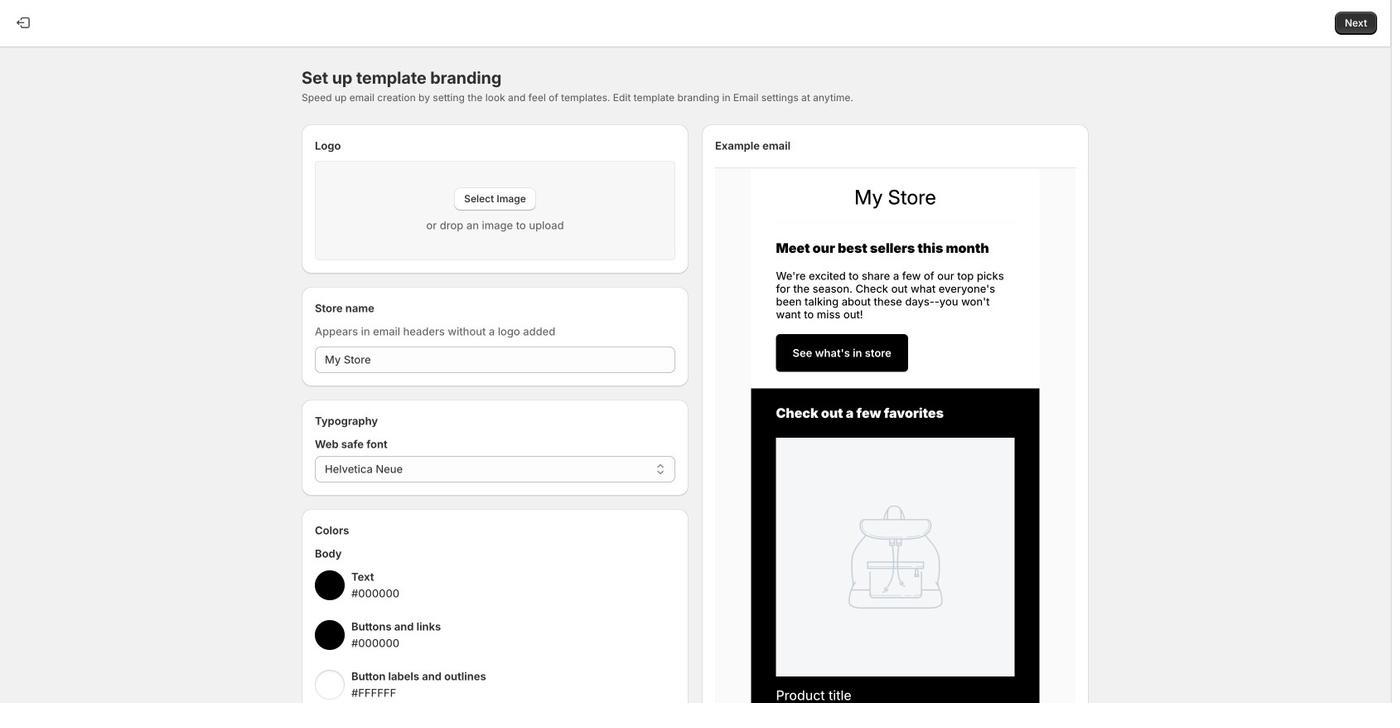 Task type: vqa. For each thing, say whether or not it's contained in the screenshot.
fullscreen dialog
yes



Task type: describe. For each thing, give the bounding box(es) containing it.
fullscreen dialog
[[0, 0, 1392, 703]]



